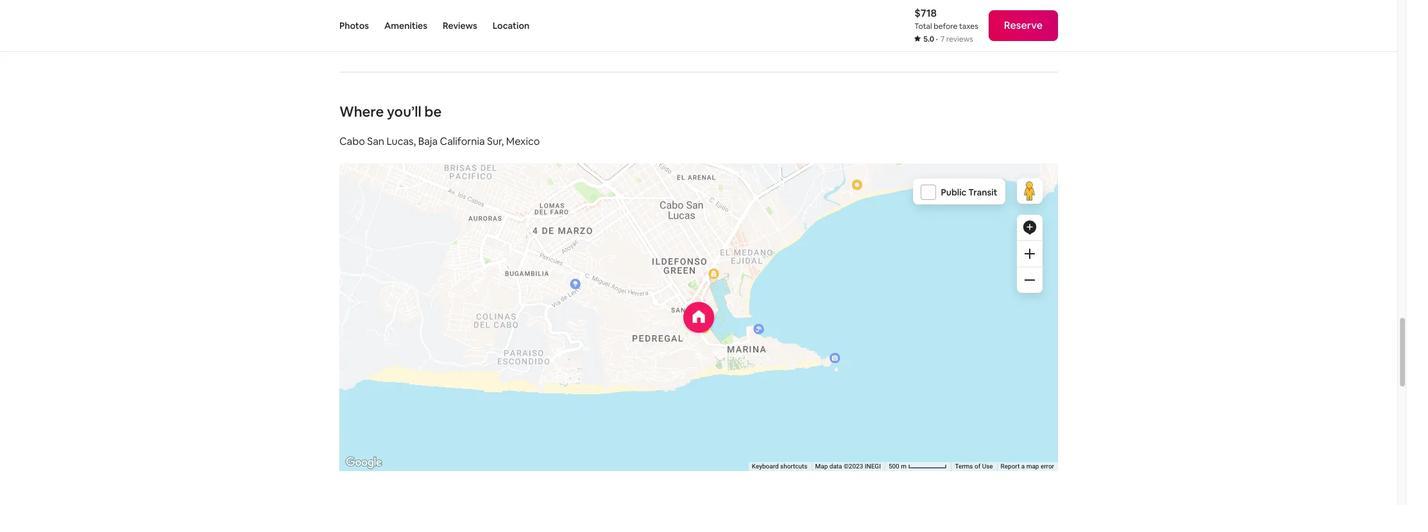 Task type: describe. For each thing, give the bounding box(es) containing it.
where
[[339, 103, 384, 121]]

reserve
[[1004, 19, 1043, 32]]

photos button
[[339, 0, 369, 51]]

m
[[901, 463, 907, 470]]

500 m button
[[885, 463, 951, 472]]

use
[[982, 463, 993, 470]]

show all 7 reviews button
[[339, 10, 457, 41]]

transit
[[969, 187, 998, 198]]

baja
[[418, 135, 438, 148]]

map
[[815, 463, 828, 470]]

reviews button
[[443, 0, 477, 51]]

inegi
[[865, 463, 881, 470]]

a
[[1021, 463, 1025, 470]]

terms of use
[[955, 463, 993, 470]]

california
[[440, 135, 485, 148]]

amenities
[[384, 20, 427, 31]]

terms of use link
[[955, 463, 993, 470]]

public transit
[[941, 187, 998, 198]]

map
[[1026, 463, 1039, 470]]

photos
[[339, 20, 369, 31]]

lucas,
[[387, 135, 416, 148]]

taxes
[[959, 21, 978, 31]]

mexico
[[506, 135, 540, 148]]

cabo san lucas, baja california sur, mexico
[[339, 135, 540, 148]]

keyboard shortcuts
[[752, 463, 808, 470]]

shortcuts
[[780, 463, 808, 470]]

sur,
[[487, 135, 504, 148]]

map data ©2023 inegi
[[815, 463, 881, 470]]

drag pegman onto the map to open street view image
[[1017, 178, 1043, 204]]

500
[[889, 463, 899, 470]]

terms
[[955, 463, 973, 470]]

7 for all
[[396, 18, 402, 32]]

location button
[[493, 0, 530, 51]]

show
[[355, 18, 381, 32]]

you'll
[[387, 103, 421, 121]]

reserve button
[[989, 10, 1058, 41]]

5.0
[[924, 34, 934, 44]]

google image
[[343, 455, 385, 472]]

report
[[1001, 463, 1020, 470]]



Task type: vqa. For each thing, say whether or not it's contained in the screenshot.
Data
yes



Task type: locate. For each thing, give the bounding box(es) containing it.
zoom in image
[[1025, 249, 1035, 259]]

1 vertical spatial reviews
[[946, 34, 973, 44]]

location
[[493, 20, 530, 31]]

reviews down taxes
[[946, 34, 973, 44]]

where you'll be
[[339, 103, 442, 121]]

reviews
[[443, 20, 477, 31]]

keyboard shortcuts button
[[752, 463, 808, 472]]

reviews for 5.0 · 7 reviews
[[946, 34, 973, 44]]

of
[[975, 463, 981, 470]]

·
[[936, 34, 938, 44]]

5.0 · 7 reviews
[[924, 34, 973, 44]]

reviews
[[404, 18, 441, 32], [946, 34, 973, 44]]

list item
[[699, 0, 1003, 10]]

your stay location, map pin image
[[683, 302, 714, 333]]

amenities button
[[384, 0, 427, 51]]

1 vertical spatial 7
[[941, 34, 945, 44]]

1 horizontal spatial 7
[[941, 34, 945, 44]]

1 horizontal spatial reviews
[[946, 34, 973, 44]]

show all 7 reviews
[[355, 18, 441, 32]]

©2023
[[844, 463, 863, 470]]

error
[[1041, 463, 1054, 470]]

reviews for show all 7 reviews
[[404, 18, 441, 32]]

report a map error
[[1001, 463, 1054, 470]]

google map
showing 6 points of interest. region
[[248, 23, 1070, 506]]

7 inside button
[[396, 18, 402, 32]]

0 horizontal spatial 7
[[396, 18, 402, 32]]

total
[[915, 21, 932, 31]]

$718 total before taxes
[[915, 6, 978, 31]]

0 vertical spatial reviews
[[404, 18, 441, 32]]

reviews inside button
[[404, 18, 441, 32]]

0 vertical spatial 7
[[396, 18, 402, 32]]

500 m
[[889, 463, 908, 470]]

zoom out image
[[1025, 275, 1035, 285]]

cabo
[[339, 135, 365, 148]]

data
[[830, 463, 842, 470]]

reviews right all at the left top
[[404, 18, 441, 32]]

$718
[[915, 6, 937, 20]]

before
[[934, 21, 958, 31]]

be
[[424, 103, 442, 121]]

7
[[396, 18, 402, 32], [941, 34, 945, 44]]

7 for ·
[[941, 34, 945, 44]]

0 horizontal spatial reviews
[[404, 18, 441, 32]]

keyboard
[[752, 463, 779, 470]]

7 right ·
[[941, 34, 945, 44]]

all
[[383, 18, 394, 32]]

add a place to the map image
[[1022, 220, 1038, 235]]

report a map error link
[[1001, 463, 1054, 470]]

7 right all at the left top
[[396, 18, 402, 32]]

public
[[941, 187, 967, 198]]

san
[[367, 135, 384, 148]]



